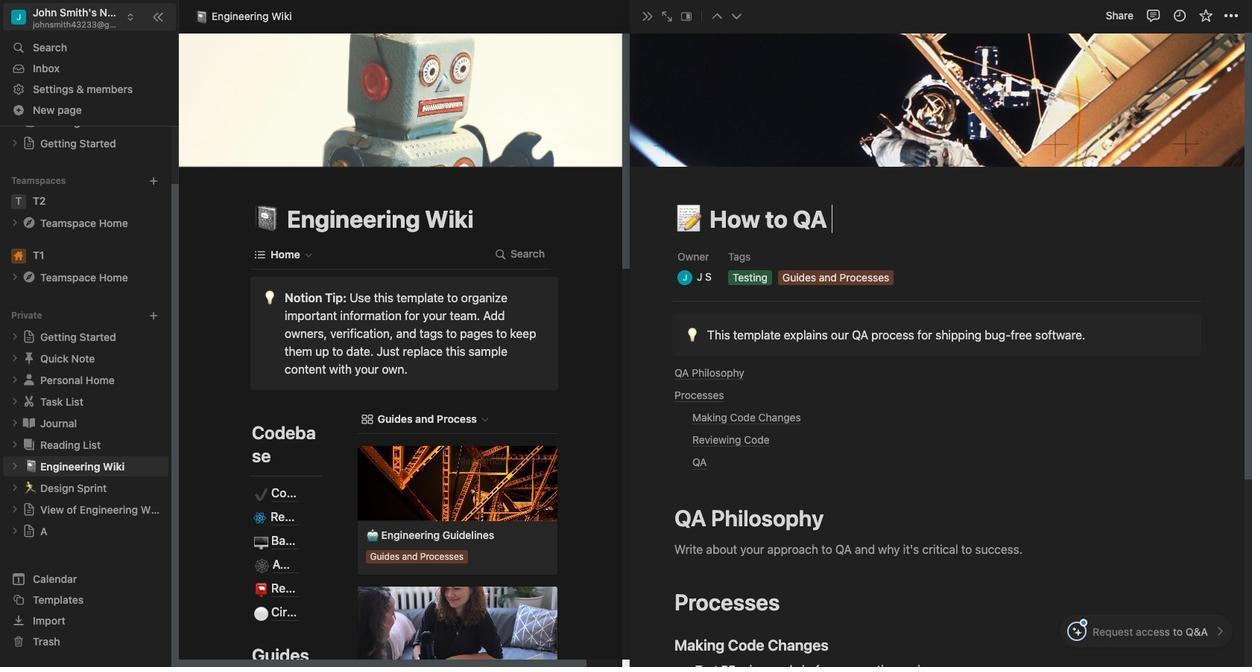 Task type: locate. For each thing, give the bounding box(es) containing it.
comments image
[[1146, 8, 1161, 23], [1147, 9, 1162, 23]]

change page icon image
[[22, 137, 36, 150], [22, 216, 37, 231], [22, 270, 37, 285], [22, 330, 36, 344], [22, 351, 37, 366], [22, 373, 37, 388], [22, 394, 37, 409], [22, 416, 37, 431], [22, 438, 37, 453], [22, 503, 36, 517], [22, 525, 36, 538]]

📮 image
[[254, 580, 269, 599]]

1 comments image from the left
[[1146, 8, 1161, 23]]

t image
[[11, 194, 26, 209]]

1 vertical spatial 💡 image
[[685, 325, 700, 344]]

0 horizontal spatial 💡 image
[[262, 288, 277, 307]]

0 horizontal spatial note
[[250, 277, 558, 390]]

new teamspace image
[[148, 176, 159, 186]]

🏃 image
[[24, 479, 37, 497]]

1 favorite image from the left
[[1198, 8, 1213, 23]]

open in full page image
[[661, 10, 673, 22]]

3 open image from the top
[[10, 376, 19, 385]]

comments image for updates icon
[[1146, 8, 1161, 23]]

open image
[[10, 219, 19, 228], [10, 273, 19, 282], [10, 354, 19, 363], [10, 419, 19, 428], [10, 484, 19, 493], [10, 506, 19, 514]]

5 open image from the top
[[10, 484, 19, 493]]

change page icon image for third open image
[[22, 373, 37, 388]]

0 vertical spatial 💡 image
[[262, 288, 277, 307]]

2 favorite image from the left
[[1200, 9, 1215, 23]]

change page icon image for 3rd open icon from the bottom
[[22, 416, 37, 431]]

open image
[[10, 139, 19, 148], [10, 333, 19, 342], [10, 376, 19, 385], [10, 397, 19, 406], [10, 441, 19, 450], [10, 462, 19, 471], [10, 527, 19, 536]]

add a page image
[[148, 311, 159, 321]]

2 open image from the top
[[10, 273, 19, 282]]

change page icon image for 6th open image from the bottom of the page
[[22, 330, 36, 344]]

previous page image
[[712, 11, 722, 22]]

1 horizontal spatial 📓 image
[[253, 202, 280, 237]]

0 horizontal spatial 📓 image
[[24, 458, 37, 475]]

updates image
[[1172, 8, 1187, 23]]

1 horizontal spatial note
[[673, 314, 1201, 356]]

note
[[250, 277, 558, 390], [673, 314, 1201, 356]]

updates image
[[1174, 9, 1188, 23]]

2 comments image from the left
[[1147, 9, 1162, 23]]

💡 image
[[262, 288, 277, 307], [685, 325, 700, 344]]

close sidebar image
[[152, 11, 164, 23]]

📓 image
[[253, 202, 280, 237], [24, 458, 37, 475]]

favorite image
[[1198, 8, 1213, 23], [1200, 9, 1215, 23]]

📓 image
[[195, 8, 208, 25]]

5 open image from the top
[[10, 441, 19, 450]]

1 horizontal spatial 💡 image
[[685, 325, 700, 344]]

3 open image from the top
[[10, 354, 19, 363]]

favorite image inside the side peek region
[[1198, 8, 1213, 23]]



Task type: vqa. For each thing, say whether or not it's contained in the screenshot.
New teamspace "icon"
yes



Task type: describe. For each thing, give the bounding box(es) containing it.
1 open image from the top
[[10, 139, 19, 148]]

📝 image
[[675, 202, 702, 237]]

6 open image from the top
[[10, 506, 19, 514]]

7 open image from the top
[[10, 527, 19, 536]]

change page icon image for 1st open image from the bottom of the page
[[22, 525, 36, 538]]

1 vertical spatial 📓 image
[[24, 458, 37, 475]]

1 open image from the top
[[10, 219, 19, 228]]

change page icon image for third open icon from the top of the page
[[22, 351, 37, 366]]

change page icon image for 5th open image from the top of the page
[[22, 438, 37, 453]]

2 open image from the top
[[10, 333, 19, 342]]

close image
[[642, 10, 654, 22]]

6 open image from the top
[[10, 462, 19, 471]]

change page icon image for first open image from the top
[[22, 137, 36, 150]]

0 vertical spatial 📓 image
[[253, 202, 280, 237]]

favorite image for updates icon
[[1198, 8, 1213, 23]]

change page icon image for second open icon from the top
[[22, 270, 37, 285]]

🤖 image
[[366, 528, 379, 545]]

next page image
[[731, 11, 742, 22]]

change page icon image for first open icon from the bottom
[[22, 503, 36, 517]]

🖥 image
[[254, 533, 269, 551]]

comments image for updates image
[[1147, 9, 1162, 23]]

change page icon image for fourth open image
[[22, 394, 37, 409]]

⚪ image
[[254, 604, 269, 623]]

✔️ image
[[254, 485, 269, 504]]

side peek region
[[625, 0, 1252, 668]]

change page icon image for 6th open icon from the bottom of the page
[[22, 216, 37, 231]]

note inside the side peek region
[[673, 314, 1201, 356]]

4 open image from the top
[[10, 397, 19, 406]]

favorite image for updates image
[[1200, 9, 1215, 23]]

🕸 image
[[255, 556, 269, 575]]

4 open image from the top
[[10, 419, 19, 428]]



